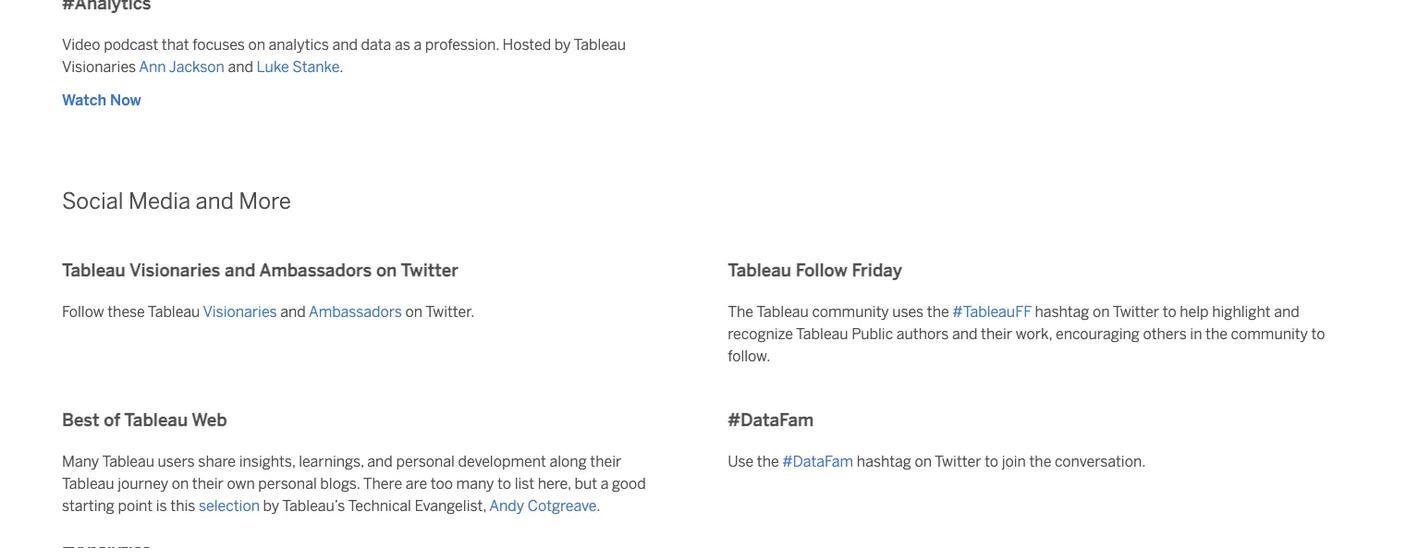Task type: locate. For each thing, give the bounding box(es) containing it.
highlight
[[1212, 303, 1271, 321]]

by right selection link
[[263, 497, 279, 515]]

twitter left join
[[935, 453, 982, 470]]

personal
[[396, 453, 455, 470], [258, 475, 317, 493]]

personal down insights,
[[258, 475, 317, 493]]

0 horizontal spatial personal
[[258, 475, 317, 493]]

on up this
[[172, 475, 189, 493]]

1 horizontal spatial twitter
[[935, 453, 982, 470]]

and left more
[[196, 188, 234, 215]]

by right hosted
[[555, 36, 571, 53]]

0 horizontal spatial hashtag
[[857, 453, 912, 470]]

1 vertical spatial visionaries
[[129, 260, 220, 281]]

good
[[612, 475, 646, 493]]

the
[[927, 303, 949, 321], [1206, 326, 1228, 343], [757, 453, 779, 470], [1030, 453, 1052, 470]]

own
[[227, 475, 255, 493]]

2 horizontal spatial twitter
[[1113, 303, 1160, 321]]

tableau inside video podcast that focuses on analytics and data as a profession. hosted by tableau visionaries
[[574, 36, 626, 53]]

to
[[1163, 303, 1177, 321], [1312, 326, 1325, 343], [985, 453, 999, 470], [498, 475, 511, 493]]

twitter
[[401, 260, 459, 281], [1113, 303, 1160, 321], [935, 453, 982, 470]]

#tableauff link
[[953, 303, 1032, 321]]

on up ambassadors link
[[376, 260, 397, 281]]

#datafam
[[728, 410, 814, 430], [783, 453, 854, 470]]

2 vertical spatial their
[[192, 475, 224, 493]]

1 horizontal spatial hashtag
[[1035, 303, 1090, 321]]

and inside video podcast that focuses on analytics and data as a profession. hosted by tableau visionaries
[[332, 36, 358, 53]]

0 vertical spatial twitter
[[401, 260, 459, 281]]

on up ann jackson and luke stanke .
[[248, 36, 265, 53]]

visionaries up these
[[129, 260, 220, 281]]

2 vertical spatial twitter
[[935, 453, 982, 470]]

many tableau users share insights, learnings, and personal development along their tableau journey on their own personal blogs. there are too many to list here, but a good starting point is this
[[62, 453, 646, 515]]

follow left friday
[[796, 260, 848, 281]]

and down focuses
[[228, 58, 253, 76]]

by
[[555, 36, 571, 53], [263, 497, 279, 515]]

tableau's
[[282, 497, 345, 515]]

technical
[[348, 497, 411, 515]]

web
[[192, 410, 227, 430]]

watch now
[[62, 91, 141, 109]]

visionaries inside video podcast that focuses on analytics and data as a profession. hosted by tableau visionaries
[[62, 58, 136, 76]]

stanke
[[293, 58, 339, 76]]

visionaries down video
[[62, 58, 136, 76]]

community up public
[[812, 303, 889, 321]]

cotgreave
[[528, 497, 597, 515]]

1 vertical spatial community
[[1231, 326, 1308, 343]]

the up authors
[[927, 303, 949, 321]]

and down #tableauff link
[[952, 326, 978, 343]]

hashtag
[[1035, 303, 1090, 321], [857, 453, 912, 470]]

blogs.
[[320, 475, 360, 493]]

many
[[456, 475, 494, 493]]

their down #tableauff link
[[981, 326, 1013, 343]]

is
[[156, 497, 167, 515]]

and left data
[[332, 36, 358, 53]]

their up but
[[590, 453, 622, 470]]

2 horizontal spatial their
[[981, 326, 1013, 343]]

on up encouraging
[[1093, 303, 1110, 321]]

on
[[248, 36, 265, 53], [376, 260, 397, 281], [405, 303, 423, 321], [1093, 303, 1110, 321], [915, 453, 932, 470], [172, 475, 189, 493]]

evangelist,
[[415, 497, 487, 515]]

a
[[414, 36, 422, 53], [601, 475, 609, 493]]

list
[[515, 475, 535, 493]]

their down share
[[192, 475, 224, 493]]

0 vertical spatial visionaries
[[62, 58, 136, 76]]

1 horizontal spatial by
[[555, 36, 571, 53]]

watch
[[62, 91, 106, 109]]

community down highlight
[[1231, 326, 1308, 343]]

1 horizontal spatial a
[[601, 475, 609, 493]]

hashtag right #datafam link on the right bottom of page
[[857, 453, 912, 470]]

the right in
[[1206, 326, 1228, 343]]

a inside many tableau users share insights, learnings, and personal development along their tableau journey on their own personal blogs. there are too many to list here, but a good starting point is this
[[601, 475, 609, 493]]

tableau right hosted
[[574, 36, 626, 53]]

personal up are
[[396, 453, 455, 470]]

1 horizontal spatial their
[[590, 453, 622, 470]]

ann jackson and luke stanke .
[[139, 58, 343, 76]]

follow left these
[[62, 303, 104, 321]]

0 vertical spatial their
[[981, 326, 1013, 343]]

selection link
[[199, 497, 260, 515]]

best of tableau web
[[62, 410, 227, 430]]

and
[[332, 36, 358, 53], [228, 58, 253, 76], [196, 188, 234, 215], [225, 260, 256, 281], [280, 303, 306, 321], [1274, 303, 1300, 321], [952, 326, 978, 343], [367, 453, 393, 470]]

now
[[110, 91, 141, 109]]

0 vertical spatial by
[[555, 36, 571, 53]]

twitter up twitter.
[[401, 260, 459, 281]]

point
[[118, 497, 153, 515]]

twitter for use the #datafam hashtag on twitter to join the conversation.
[[935, 453, 982, 470]]

their
[[981, 326, 1013, 343], [590, 453, 622, 470], [192, 475, 224, 493]]

to inside many tableau users share insights, learnings, and personal development along their tableau journey on their own personal blogs. there are too many to list here, but a good starting point is this
[[498, 475, 511, 493]]

tableau
[[574, 36, 626, 53], [62, 260, 126, 281], [728, 260, 792, 281], [148, 303, 200, 321], [757, 303, 809, 321], [796, 326, 848, 343], [124, 410, 188, 430], [102, 453, 154, 470], [62, 475, 114, 493]]

1 vertical spatial a
[[601, 475, 609, 493]]

development
[[458, 453, 546, 470]]

0 horizontal spatial a
[[414, 36, 422, 53]]

on left join
[[915, 453, 932, 470]]

ann
[[139, 58, 166, 76]]

#tableauff
[[953, 303, 1032, 321]]

focuses
[[193, 36, 245, 53]]

profession.
[[425, 36, 499, 53]]

tableau right these
[[148, 303, 200, 321]]

tableau inside hashtag on twitter to help highlight and recognize tableau public authors and their work, encouraging others in the community to follow.
[[796, 326, 848, 343]]

1 horizontal spatial community
[[1231, 326, 1308, 343]]

this
[[170, 497, 195, 515]]

authors
[[897, 326, 949, 343]]

1 vertical spatial follow
[[62, 303, 104, 321]]

0 horizontal spatial community
[[812, 303, 889, 321]]

encouraging
[[1056, 326, 1140, 343]]

0 horizontal spatial .
[[339, 58, 343, 76]]

0 horizontal spatial twitter
[[401, 260, 459, 281]]

podcast
[[104, 36, 158, 53]]

1 vertical spatial .
[[597, 497, 601, 515]]

and right highlight
[[1274, 303, 1300, 321]]

1 vertical spatial twitter
[[1113, 303, 1160, 321]]

join
[[1002, 453, 1026, 470]]

0 vertical spatial follow
[[796, 260, 848, 281]]

others
[[1143, 326, 1187, 343]]

1 horizontal spatial follow
[[796, 260, 848, 281]]

1 horizontal spatial .
[[597, 497, 601, 515]]

#datafam up use
[[728, 410, 814, 430]]

twitter up others
[[1113, 303, 1160, 321]]

the right join
[[1030, 453, 1052, 470]]

a right as
[[414, 36, 422, 53]]

0 vertical spatial personal
[[396, 453, 455, 470]]

#datafam right use
[[783, 453, 854, 470]]

tableau left public
[[796, 326, 848, 343]]

of
[[104, 410, 120, 430]]

the inside hashtag on twitter to help highlight and recognize tableau public authors and their work, encouraging others in the community to follow.
[[1206, 326, 1228, 343]]

visionaries
[[62, 58, 136, 76], [129, 260, 220, 281], [203, 303, 277, 321]]

luke stanke link
[[257, 58, 339, 76]]

0 vertical spatial hashtag
[[1035, 303, 1090, 321]]

work,
[[1016, 326, 1053, 343]]

.
[[339, 58, 343, 76], [597, 497, 601, 515]]

follow
[[796, 260, 848, 281], [62, 303, 104, 321]]

1 horizontal spatial personal
[[396, 453, 455, 470]]

uses
[[893, 303, 924, 321]]

2 vertical spatial visionaries
[[203, 303, 277, 321]]

insights,
[[239, 453, 295, 470]]

1 vertical spatial by
[[263, 497, 279, 515]]

learnings,
[[299, 453, 364, 470]]

visionaries down tableau visionaries and ambassadors on twitter in the left of the page
[[203, 303, 277, 321]]

hashtag up work,
[[1035, 303, 1090, 321]]

a right but
[[601, 475, 609, 493]]

conversation.
[[1055, 453, 1146, 470]]

0 horizontal spatial their
[[192, 475, 224, 493]]

video
[[62, 36, 100, 53]]

hashtag inside hashtag on twitter to help highlight and recognize tableau public authors and their work, encouraging others in the community to follow.
[[1035, 303, 1090, 321]]

0 vertical spatial a
[[414, 36, 422, 53]]

and up there
[[367, 453, 393, 470]]

community
[[812, 303, 889, 321], [1231, 326, 1308, 343]]

follow these tableau visionaries and ambassadors on twitter.
[[62, 303, 475, 321]]

starting
[[62, 497, 114, 515]]

a inside video podcast that focuses on analytics and data as a profession. hosted by tableau visionaries
[[414, 36, 422, 53]]



Task type: vqa. For each thing, say whether or not it's contained in the screenshot.
a
yes



Task type: describe. For each thing, give the bounding box(es) containing it.
there
[[363, 475, 402, 493]]

too
[[431, 475, 453, 493]]

on inside many tableau users share insights, learnings, and personal development along their tableau journey on their own personal blogs. there are too many to list here, but a good starting point is this
[[172, 475, 189, 493]]

social media and more
[[62, 188, 291, 215]]

friday
[[852, 260, 902, 281]]

hosted
[[503, 36, 551, 53]]

and up visionaries link
[[225, 260, 256, 281]]

tableau up the
[[728, 260, 792, 281]]

1 vertical spatial personal
[[258, 475, 317, 493]]

watch now link
[[62, 89, 141, 111]]

and inside many tableau users share insights, learnings, and personal development along their tableau journey on their own personal blogs. there are too many to list here, but a good starting point is this
[[367, 453, 393, 470]]

ann jackson link
[[139, 58, 224, 76]]

0 horizontal spatial by
[[263, 497, 279, 515]]

public
[[852, 326, 893, 343]]

0 horizontal spatial follow
[[62, 303, 104, 321]]

twitter.
[[426, 303, 475, 321]]

along
[[550, 453, 587, 470]]

visionaries link
[[203, 303, 277, 321]]

that
[[162, 36, 189, 53]]

analytics
[[269, 36, 329, 53]]

1 vertical spatial ambassadors
[[309, 303, 402, 321]]

0 vertical spatial .
[[339, 58, 343, 76]]

community inside hashtag on twitter to help highlight and recognize tableau public authors and their work, encouraging others in the community to follow.
[[1231, 326, 1308, 343]]

on left twitter.
[[405, 303, 423, 321]]

selection
[[199, 497, 260, 515]]

are
[[406, 475, 427, 493]]

users
[[158, 453, 195, 470]]

tableau right of
[[124, 410, 188, 430]]

jackson
[[169, 58, 224, 76]]

social
[[62, 188, 124, 215]]

tableau up these
[[62, 260, 126, 281]]

tableau visionaries and ambassadors on twitter
[[62, 260, 459, 281]]

1 vertical spatial hashtag
[[857, 453, 912, 470]]

in
[[1190, 326, 1203, 343]]

the
[[728, 303, 754, 321]]

by inside video podcast that focuses on analytics and data as a profession. hosted by tableau visionaries
[[555, 36, 571, 53]]

their inside hashtag on twitter to help highlight and recognize tableau public authors and their work, encouraging others in the community to follow.
[[981, 326, 1013, 343]]

selection by tableau's technical evangelist, andy cotgreave .
[[199, 497, 601, 515]]

but
[[575, 475, 597, 493]]

tableau follow friday
[[728, 260, 902, 281]]

tableau up the recognize
[[757, 303, 809, 321]]

use the #datafam hashtag on twitter to join the conversation.
[[728, 453, 1146, 470]]

#datafam link
[[783, 453, 854, 470]]

recognize
[[728, 326, 793, 343]]

tableau up journey
[[102, 453, 154, 470]]

as
[[395, 36, 410, 53]]

use
[[728, 453, 754, 470]]

andy
[[489, 497, 525, 515]]

0 vertical spatial #datafam
[[728, 410, 814, 430]]

the right use
[[757, 453, 779, 470]]

1 vertical spatial their
[[590, 453, 622, 470]]

0 vertical spatial community
[[812, 303, 889, 321]]

these
[[108, 303, 145, 321]]

0 vertical spatial ambassadors
[[259, 260, 372, 281]]

on inside video podcast that focuses on analytics and data as a profession. hosted by tableau visionaries
[[248, 36, 265, 53]]

on inside hashtag on twitter to help highlight and recognize tableau public authors and their work, encouraging others in the community to follow.
[[1093, 303, 1110, 321]]

data
[[361, 36, 391, 53]]

and down tableau visionaries and ambassadors on twitter in the left of the page
[[280, 303, 306, 321]]

help
[[1180, 303, 1209, 321]]

best
[[62, 410, 99, 430]]

here,
[[538, 475, 571, 493]]

the tableau community uses the #tableauff
[[728, 303, 1032, 321]]

video podcast that focuses on analytics and data as a profession. hosted by tableau visionaries
[[62, 36, 626, 76]]

andy cotgreave link
[[489, 497, 597, 515]]

many
[[62, 453, 99, 470]]

twitter inside hashtag on twitter to help highlight and recognize tableau public authors and their work, encouraging others in the community to follow.
[[1113, 303, 1160, 321]]

tableau up "starting"
[[62, 475, 114, 493]]

hashtag on twitter to help highlight and recognize tableau public authors and their work, encouraging others in the community to follow.
[[728, 303, 1325, 365]]

share
[[198, 453, 236, 470]]

journey
[[118, 475, 168, 493]]

more
[[239, 188, 291, 215]]

ambassadors link
[[309, 303, 402, 321]]

luke
[[257, 58, 289, 76]]

1 vertical spatial #datafam
[[783, 453, 854, 470]]

media
[[129, 188, 191, 215]]

twitter for tableau visionaries and ambassadors on twitter
[[401, 260, 459, 281]]

follow.
[[728, 348, 771, 365]]



